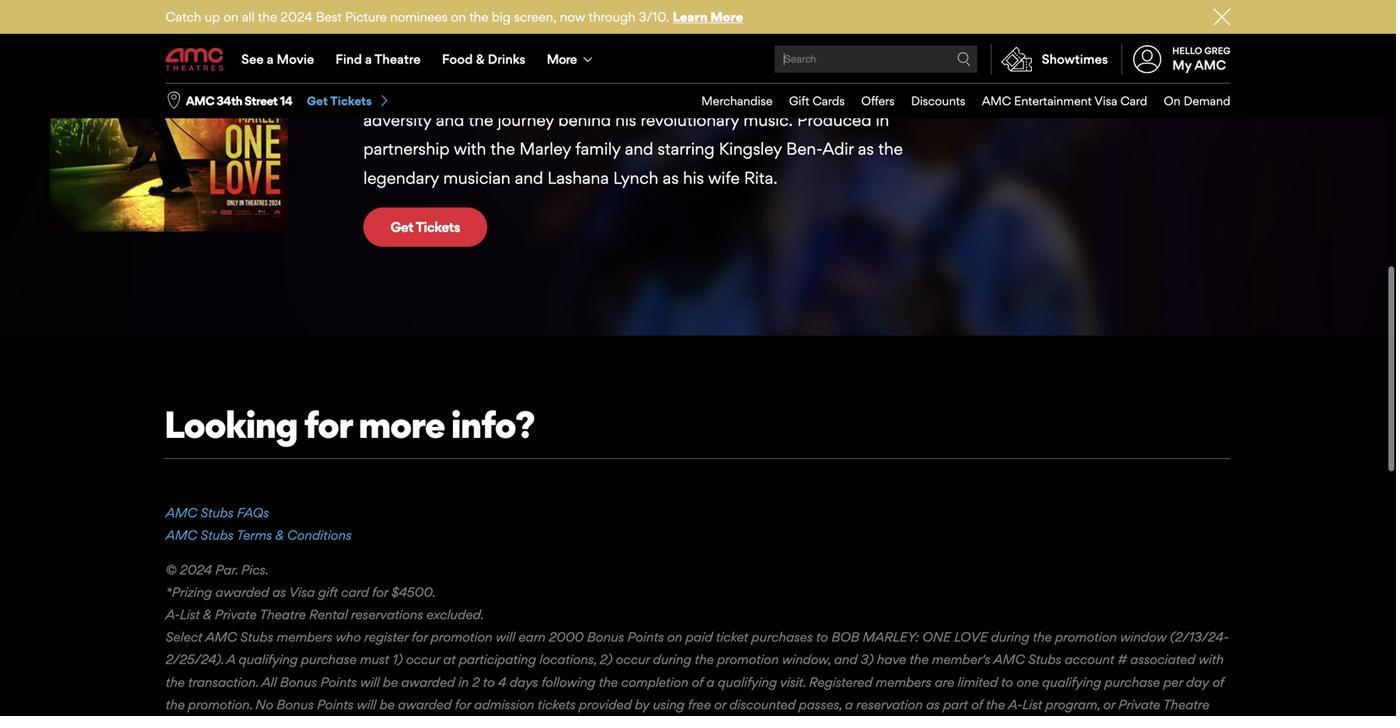 Task type: vqa. For each thing, say whether or not it's contained in the screenshot.
Careers
no



Task type: locate. For each thing, give the bounding box(es) containing it.
to right 2
[[483, 674, 495, 690]]

tickets down the find
[[330, 94, 372, 108]]

member's
[[932, 652, 991, 667]]

starring
[[658, 139, 715, 159]]

on
[[223, 9, 239, 25], [451, 9, 466, 25], [668, 629, 683, 645]]

registered
[[809, 674, 873, 690]]

2
[[472, 674, 480, 690]]

more
[[711, 9, 744, 25], [547, 51, 577, 67]]

one inside © 2024 par. pics. *prizing awarded as visa gift card for $4500. a-list & private theatre rental reservations excluded. select amc stubs members who register for promotion will earn 2000 bonus points on paid ticket purchases to bob marley: one love during the promotion window (2/13/24- 2/25/24). a qualifying purchase must 1) occur at participating locations, 2) occur during the promotion window, and 3) have the member's amc stubs account # associated with the transaction. all bonus points will be awarded in 2 to 4 days following the completion of a qualifying visit. registered members are limited to one qualifying purchase per day of the promotion. no bonus points will be awarded for admission tickets provided by using free or discounted passes, a reservation as part of the a-list program, or private thea
[[923, 629, 951, 645]]

& down *prizing on the left bottom of page
[[203, 607, 212, 622]]

during up completion
[[653, 652, 692, 667]]

1 vertical spatial more
[[547, 51, 577, 67]]

0 horizontal spatial to
[[483, 674, 495, 690]]

& inside menu
[[476, 51, 485, 67]]

get
[[307, 94, 328, 108], [391, 219, 414, 236]]

as
[[858, 139, 874, 159], [663, 168, 679, 188], [272, 584, 286, 600], [927, 697, 940, 712]]

on left paid
[[668, 629, 683, 645]]

1 vertical spatial &
[[275, 527, 284, 543]]

his down bob's
[[616, 110, 637, 130]]

0 vertical spatial who
[[868, 23, 901, 44]]

1 horizontal spatial qualifying
[[718, 674, 777, 690]]

menu down learn
[[166, 36, 1231, 83]]

1 horizontal spatial his
[[616, 110, 637, 130]]

during
[[991, 629, 1030, 645], [653, 652, 692, 667]]

to left one
[[1002, 674, 1014, 690]]

account
[[1065, 652, 1115, 667]]

theatre inside menu
[[375, 51, 421, 67]]

private up a
[[215, 607, 257, 622]]

4
[[498, 674, 507, 690]]

to
[[817, 629, 829, 645], [483, 674, 495, 690], [1002, 674, 1014, 690]]

who up "search the amc website" text field
[[868, 23, 901, 44]]

on left "all"
[[223, 9, 239, 25]]

a- down one
[[1009, 697, 1023, 712]]

love up member's
[[955, 629, 988, 645]]

1 vertical spatial one
[[923, 629, 951, 645]]

bonus right no at the left of page
[[277, 697, 314, 712]]

3)
[[861, 652, 874, 667]]

following
[[542, 674, 596, 690]]

list down *prizing on the left bottom of page
[[180, 607, 200, 622]]

bonus
[[587, 629, 624, 645], [280, 674, 317, 690], [277, 697, 314, 712]]

qualifying up discounted
[[718, 674, 777, 690]]

1 horizontal spatial occur
[[616, 652, 650, 667]]

2 vertical spatial points
[[317, 697, 354, 712]]

for up reservations
[[372, 584, 388, 600]]

theatre inside © 2024 par. pics. *prizing awarded as visa gift card for $4500. a-list & private theatre rental reservations excluded. select amc stubs members who register for promotion will earn 2000 bonus points on paid ticket purchases to bob marley: one love during the promotion window (2/13/24- 2/25/24). a qualifying purchase must 1) occur at participating locations, 2) occur during the promotion window, and 3) have the member's amc stubs account # associated with the transaction. all bonus points will be awarded in 2 to 4 days following the completion of a qualifying visit. registered members are limited to one qualifying purchase per day of the promotion. no bonus points will be awarded for admission tickets provided by using free or discounted passes, a reservation as part of the a-list program, or private thea
[[260, 607, 306, 622]]

0 vertical spatial bob
[[364, 23, 399, 44]]

members down rental
[[277, 629, 333, 645]]

0 horizontal spatial during
[[653, 652, 692, 667]]

window,
[[782, 652, 831, 667]]

1 vertical spatial a-
[[1009, 697, 1023, 712]]

at
[[443, 652, 456, 667]]

get tickets link
[[307, 93, 391, 109], [364, 208, 487, 247]]

0 horizontal spatial his
[[586, 52, 607, 72]]

register
[[364, 629, 409, 645]]

stubs
[[201, 505, 234, 521], [201, 527, 234, 543], [240, 629, 273, 645], [1029, 652, 1062, 667]]

tickets down legendary
[[416, 219, 460, 236]]

on inside bob marley: one love celebrates the life and music of an icon who inspired generations through his message of love and unity. on the big screen for the first time, discover bob's powerful story of overcoming adversity and the journey behind his revolutionary music. produced in partnership with the marley family and starring kingsley ben-adir as the legendary musician and lashana lynch as his wife rita.
[[816, 52, 839, 72]]

big
[[492, 9, 511, 25], [872, 52, 897, 72]]

visa inside menu
[[1095, 94, 1118, 108]]

points right no at the left of page
[[317, 697, 354, 712]]

0 vertical spatial menu
[[166, 36, 1231, 83]]

& right terms
[[275, 527, 284, 543]]

behind
[[559, 110, 611, 130]]

bonus up 2)
[[587, 629, 624, 645]]

0 horizontal spatial occur
[[406, 652, 440, 667]]

0 horizontal spatial with
[[454, 139, 486, 159]]

©
[[166, 562, 177, 577]]

0 horizontal spatial 2024
[[180, 562, 212, 577]]

one
[[1017, 674, 1039, 690]]

love inside bob marley: one love celebrates the life and music of an icon who inspired generations through his message of love and unity. on the big screen for the first time, discover bob's powerful story of overcoming adversity and the journey behind his revolutionary music. produced in partnership with the marley family and starring kingsley ben-adir as the legendary musician and lashana lynch as his wife rita.
[[521, 23, 565, 44]]

private down #
[[1119, 697, 1161, 712]]

through
[[589, 9, 636, 25], [521, 52, 582, 72]]

2024 inside © 2024 par. pics. *prizing awarded as visa gift card for $4500. a-list & private theatre rental reservations excluded. select amc stubs members who register for promotion will earn 2000 bonus points on paid ticket purchases to bob marley: one love during the promotion window (2/13/24- 2/25/24). a qualifying purchase must 1) occur at participating locations, 2) occur during the promotion window, and 3) have the member's amc stubs account # associated with the transaction. all bonus points will be awarded in 2 to 4 days following the completion of a qualifying visit. registered members are limited to one qualifying purchase per day of the promotion. no bonus points will be awarded for admission tickets provided by using free or discounted passes, a reservation as part of the a-list program, or private thea
[[180, 562, 212, 577]]

0 vertical spatial get tickets
[[307, 94, 372, 108]]

2 occur from the left
[[616, 652, 650, 667]]

0 horizontal spatial who
[[336, 629, 361, 645]]

1 vertical spatial who
[[336, 629, 361, 645]]

more
[[358, 402, 445, 447]]

his down "celebrates"
[[586, 52, 607, 72]]

in left 2
[[458, 674, 469, 690]]

during up one
[[991, 629, 1030, 645]]

1 horizontal spatial through
[[589, 9, 636, 25]]

qualifying
[[239, 652, 298, 667], [718, 674, 777, 690], [1043, 674, 1102, 690]]

get right 14
[[307, 94, 328, 108]]

members down have
[[876, 674, 932, 690]]

showtimes image
[[992, 44, 1042, 74]]

2 horizontal spatial on
[[668, 629, 683, 645]]

1 horizontal spatial members
[[876, 674, 932, 690]]

amc entertainment visa card link
[[966, 84, 1148, 118]]

occur right 1)
[[406, 652, 440, 667]]

1 horizontal spatial who
[[868, 23, 901, 44]]

bob
[[364, 23, 399, 44], [832, 629, 860, 645]]

0 vertical spatial get
[[307, 94, 328, 108]]

marley: up have
[[863, 629, 919, 645]]

0 horizontal spatial more
[[547, 51, 577, 67]]

1 horizontal spatial 2024
[[280, 9, 313, 25]]

through up discover
[[521, 52, 582, 72]]

visa inside © 2024 par. pics. *prizing awarded as visa gift card for $4500. a-list & private theatre rental reservations excluded. select amc stubs members who register for promotion will earn 2000 bonus points on paid ticket purchases to bob marley: one love during the promotion window (2/13/24- 2/25/24). a qualifying purchase must 1) occur at participating locations, 2) occur during the promotion window, and 3) have the member's amc stubs account # associated with the transaction. all bonus points will be awarded in 2 to 4 days following the completion of a qualifying visit. registered members are limited to one qualifying purchase per day of the promotion. no bonus points will be awarded for admission tickets provided by using free or discounted passes, a reservation as part of the a-list program, or private thea
[[289, 584, 315, 600]]

stubs left faqs
[[201, 505, 234, 521]]

awarded
[[215, 584, 269, 600], [402, 674, 455, 690], [398, 697, 452, 712]]

as left gift
[[272, 584, 286, 600]]

purchases
[[752, 629, 813, 645]]

1 vertical spatial with
[[1199, 652, 1224, 667]]

see a movie link
[[231, 36, 325, 83]]

marley:
[[404, 23, 476, 44], [863, 629, 919, 645]]

0 vertical spatial his
[[586, 52, 607, 72]]

bob up registered
[[832, 629, 860, 645]]

0 horizontal spatial private
[[215, 607, 257, 622]]

and inside © 2024 par. pics. *prizing awarded as visa gift card for $4500. a-list & private theatre rental reservations excluded. select amc stubs members who register for promotion will earn 2000 bonus points on paid ticket purchases to bob marley: one love during the promotion window (2/13/24- 2/25/24). a qualifying purchase must 1) occur at participating locations, 2) occur during the promotion window, and 3) have the member's amc stubs account # associated with the transaction. all bonus points will be awarded in 2 to 4 days following the completion of a qualifying visit. registered members are limited to one qualifying purchase per day of the promotion. no bonus points will be awarded for admission tickets provided by using free or discounted passes, a reservation as part of the a-list program, or private thea
[[834, 652, 858, 667]]

0 vertical spatial marley:
[[404, 23, 476, 44]]

points
[[628, 629, 664, 645], [320, 674, 357, 690], [317, 697, 354, 712]]

promotion.
[[188, 697, 252, 712]]

a right the find
[[365, 51, 372, 67]]

be
[[383, 674, 398, 690], [380, 697, 395, 712]]

menu
[[166, 36, 1231, 83], [685, 84, 1231, 118]]

part
[[944, 697, 968, 712]]

& right food
[[476, 51, 485, 67]]

on right nominees
[[451, 9, 466, 25]]

as left part
[[927, 697, 940, 712]]

0 vertical spatial 2024
[[280, 9, 313, 25]]

will
[[496, 629, 515, 645], [360, 674, 380, 690], [357, 697, 376, 712]]

1 vertical spatial list
[[1023, 697, 1043, 712]]

the left first
[[443, 81, 468, 101]]

1 vertical spatial be
[[380, 697, 395, 712]]

amc entertainment visa card
[[982, 94, 1148, 108]]

purchase down #
[[1105, 674, 1161, 690]]

0 horizontal spatial tickets
[[330, 94, 372, 108]]

using
[[653, 697, 685, 712]]

private
[[215, 607, 257, 622], [1119, 697, 1161, 712]]

2 horizontal spatial qualifying
[[1043, 674, 1102, 690]]

discover
[[547, 81, 611, 101]]

1 vertical spatial visa
[[289, 584, 315, 600]]

0 horizontal spatial or
[[715, 697, 726, 712]]

purchase
[[301, 652, 357, 667], [1105, 674, 1161, 690]]

the down 'offers'
[[879, 139, 903, 159]]

1 horizontal spatial or
[[1104, 697, 1116, 712]]

0 horizontal spatial one
[[480, 23, 517, 44]]

1 vertical spatial through
[[521, 52, 582, 72]]

more inside button
[[547, 51, 577, 67]]

theatre up 'screen'
[[375, 51, 421, 67]]

the down paid
[[695, 652, 714, 667]]

qualifying up all
[[239, 652, 298, 667]]

best
[[316, 9, 342, 25]]

marley: inside © 2024 par. pics. *prizing awarded as visa gift card for $4500. a-list & private theatre rental reservations excluded. select amc stubs members who register for promotion will earn 2000 bonus points on paid ticket purchases to bob marley: one love during the promotion window (2/13/24- 2/25/24). a qualifying purchase must 1) occur at participating locations, 2) occur during the promotion window, and 3) have the member's amc stubs account # associated with the transaction. all bonus points will be awarded in 2 to 4 days following the completion of a qualifying visit. registered members are limited to one qualifying purchase per day of the promotion. no bonus points will be awarded for admission tickets provided by using free or discounted passes, a reservation as part of the a-list program, or private thea
[[863, 629, 919, 645]]

the left promotion.
[[166, 697, 185, 712]]

theatre
[[375, 51, 421, 67], [260, 607, 306, 622]]

0 horizontal spatial promotion
[[431, 629, 493, 645]]

1 vertical spatial get
[[391, 219, 414, 236]]

completion
[[622, 674, 689, 690]]

offers
[[862, 94, 895, 108]]

gift cards link
[[773, 84, 845, 118]]

with up the musician
[[454, 139, 486, 159]]

1 or from the left
[[715, 697, 726, 712]]

1 horizontal spatial in
[[876, 110, 890, 130]]

the down '2/25/24).'
[[166, 674, 185, 690]]

0 vertical spatial &
[[476, 51, 485, 67]]

on left demand
[[1164, 94, 1181, 108]]

with down (2/13/24- in the right bottom of the page
[[1199, 652, 1224, 667]]

pics.
[[241, 562, 269, 577]]

get down legendary
[[391, 219, 414, 236]]

1 occur from the left
[[406, 652, 440, 667]]

1 vertical spatial menu
[[685, 84, 1231, 118]]

of
[[789, 23, 804, 44], [682, 52, 697, 72], [775, 81, 790, 101], [692, 674, 703, 690], [1213, 674, 1224, 690], [972, 697, 983, 712]]

go to my account page element
[[1122, 36, 1231, 83]]

1 vertical spatial get tickets link
[[364, 208, 487, 247]]

1 horizontal spatial one
[[923, 629, 951, 645]]

1 horizontal spatial marley:
[[863, 629, 919, 645]]

and left 3)
[[834, 652, 858, 667]]

offers link
[[845, 84, 895, 118]]

1 vertical spatial 2024
[[180, 562, 212, 577]]

a- up the "select"
[[166, 607, 180, 622]]

in down 'offers'
[[876, 110, 890, 130]]

per
[[1164, 674, 1183, 690]]

occur right 2)
[[616, 652, 650, 667]]

promotion down excluded.
[[431, 629, 493, 645]]

0 vertical spatial during
[[991, 629, 1030, 645]]

bob inside © 2024 par. pics. *prizing awarded as visa gift card for $4500. a-list & private theatre rental reservations excluded. select amc stubs members who register for promotion will earn 2000 bonus points on paid ticket purchases to bob marley: one love during the promotion window (2/13/24- 2/25/24). a qualifying purchase must 1) occur at participating locations, 2) occur during the promotion window, and 3) have the member's amc stubs account # associated with the transaction. all bonus points will be awarded in 2 to 4 days following the completion of a qualifying visit. registered members are limited to one qualifying purchase per day of the promotion. no bonus points will be awarded for admission tickets provided by using free or discounted passes, a reservation as part of the a-list program, or private thea
[[832, 629, 860, 645]]

1 horizontal spatial list
[[1023, 697, 1043, 712]]

theatre left rental
[[260, 607, 306, 622]]

adir
[[823, 139, 854, 159]]

menu down "submit search icon"
[[685, 84, 1231, 118]]

for right 'screen'
[[418, 81, 439, 101]]

get tickets
[[307, 94, 372, 108], [391, 219, 460, 236]]

0 vertical spatial in
[[876, 110, 890, 130]]

big up 'offers'
[[872, 52, 897, 72]]

and
[[707, 23, 736, 44], [738, 52, 766, 72], [436, 110, 465, 130], [625, 139, 654, 159], [515, 168, 543, 188], [834, 652, 858, 667]]

in inside bob marley: one love celebrates the life and music of an icon who inspired generations through his message of love and unity. on the big screen for the first time, discover bob's powerful story of overcoming adversity and the journey behind his revolutionary music. produced in partnership with the marley family and starring kingsley ben-adir as the legendary musician and lashana lynch as his wife rita.
[[876, 110, 890, 130]]

1 vertical spatial tickets
[[416, 219, 460, 236]]

0 horizontal spatial marley:
[[404, 23, 476, 44]]

visa left gift
[[289, 584, 315, 600]]

no
[[256, 697, 273, 712]]

1 vertical spatial marley:
[[863, 629, 919, 645]]

3/10.
[[639, 9, 670, 25]]

search the AMC website text field
[[782, 53, 958, 66]]

0 vertical spatial with
[[454, 139, 486, 159]]

for left admission
[[455, 697, 471, 712]]

to up window,
[[817, 629, 829, 645]]

get tickets link down the find
[[307, 93, 391, 109]]

0 horizontal spatial through
[[521, 52, 582, 72]]

amc
[[1195, 57, 1227, 73], [982, 94, 1012, 108], [186, 94, 214, 108], [166, 505, 197, 521], [166, 527, 197, 543], [205, 629, 237, 645], [994, 652, 1025, 667]]

0 horizontal spatial visa
[[289, 584, 315, 600]]

admission
[[474, 697, 535, 712]]

1 horizontal spatial get
[[391, 219, 414, 236]]

first
[[472, 81, 500, 101]]

marley: up food
[[404, 23, 476, 44]]

1 horizontal spatial purchase
[[1105, 674, 1161, 690]]

1 vertical spatial bob
[[832, 629, 860, 645]]

2 horizontal spatial &
[[476, 51, 485, 67]]

2 vertical spatial his
[[683, 168, 704, 188]]

the down the journey
[[491, 139, 515, 159]]

purchase down rental
[[301, 652, 357, 667]]

1 vertical spatial in
[[458, 674, 469, 690]]

his down starring
[[683, 168, 704, 188]]

2024 up *prizing on the left bottom of page
[[180, 562, 212, 577]]

bob up find a theatre
[[364, 23, 399, 44]]

visa left "card"
[[1095, 94, 1118, 108]]

through right now
[[589, 9, 636, 25]]

& inside © 2024 par. pics. *prizing awarded as visa gift card for $4500. a-list & private theatre rental reservations excluded. select amc stubs members who register for promotion will earn 2000 bonus points on paid ticket purchases to bob marley: one love during the promotion window (2/13/24- 2/25/24). a qualifying purchase must 1) occur at participating locations, 2) occur during the promotion window, and 3) have the member's amc stubs account # associated with the transaction. all bonus points will be awarded in 2 to 4 days following the completion of a qualifying visit. registered members are limited to one qualifying purchase per day of the promotion. no bonus points will be awarded for admission tickets provided by using free or discounted passes, a reservation as part of the a-list program, or private thea
[[203, 607, 212, 622]]

2 vertical spatial &
[[203, 607, 212, 622]]

0 vertical spatial points
[[628, 629, 664, 645]]

icon
[[831, 23, 864, 44]]

the down first
[[469, 110, 493, 130]]

2 vertical spatial will
[[357, 697, 376, 712]]

for inside bob marley: one love celebrates the life and music of an icon who inspired generations through his message of love and unity. on the big screen for the first time, discover bob's powerful story of overcoming adversity and the journey behind his revolutionary music. produced in partnership with the marley family and starring kingsley ben-adir as the legendary musician and lashana lynch as his wife rita.
[[418, 81, 439, 101]]

list down one
[[1023, 697, 1043, 712]]

who down rental
[[336, 629, 361, 645]]

0 vertical spatial love
[[521, 23, 565, 44]]

promotion down ticket
[[717, 652, 779, 667]]

on
[[816, 52, 839, 72], [1164, 94, 1181, 108]]

powerful
[[662, 81, 729, 101]]

one up "drinks" in the top of the page
[[480, 23, 517, 44]]

earn
[[519, 629, 546, 645]]

1 horizontal spatial love
[[955, 629, 988, 645]]

kingsley
[[719, 139, 782, 159]]

music.
[[744, 110, 793, 130]]

0 vertical spatial members
[[277, 629, 333, 645]]

0 vertical spatial list
[[180, 607, 200, 622]]

big left screen,
[[492, 9, 511, 25]]

1 vertical spatial will
[[360, 674, 380, 690]]

entertainment
[[1015, 94, 1092, 108]]

amc logo image
[[166, 48, 225, 71], [166, 48, 225, 71]]

occur
[[406, 652, 440, 667], [616, 652, 650, 667]]

1 horizontal spatial theatre
[[375, 51, 421, 67]]

1 horizontal spatial private
[[1119, 697, 1161, 712]]

0 horizontal spatial on
[[816, 52, 839, 72]]

love up "drinks" in the top of the page
[[521, 23, 565, 44]]

get tickets down the find
[[307, 94, 372, 108]]

journey
[[498, 110, 554, 130]]

in inside © 2024 par. pics. *prizing awarded as visa gift card for $4500. a-list & private theatre rental reservations excluded. select amc stubs members who register for promotion will earn 2000 bonus points on paid ticket purchases to bob marley: one love during the promotion window (2/13/24- 2/25/24). a qualifying purchase must 1) occur at participating locations, 2) occur during the promotion window, and 3) have the member's amc stubs account # associated with the transaction. all bonus points will be awarded in 2 to 4 days following the completion of a qualifying visit. registered members are limited to one qualifying purchase per day of the promotion. no bonus points will be awarded for admission tickets provided by using free or discounted passes, a reservation as part of the a-list program, or private thea
[[458, 674, 469, 690]]

0 vertical spatial a-
[[166, 607, 180, 622]]

gift
[[318, 584, 338, 600]]

partnership
[[364, 139, 450, 159]]

with inside © 2024 par. pics. *prizing awarded as visa gift card for $4500. a-list & private theatre rental reservations excluded. select amc stubs members who register for promotion will earn 2000 bonus points on paid ticket purchases to bob marley: one love during the promotion window (2/13/24- 2/25/24). a qualifying purchase must 1) occur at participating locations, 2) occur during the promotion window, and 3) have the member's amc stubs account # associated with the transaction. all bonus points will be awarded in 2 to 4 days following the completion of a qualifying visit. registered members are limited to one qualifying purchase per day of the promotion. no bonus points will be awarded for admission tickets provided by using free or discounted passes, a reservation as part of the a-list program, or private thea
[[1199, 652, 1224, 667]]

qualifying up program,
[[1043, 674, 1102, 690]]

get tickets link down legendary
[[364, 208, 487, 247]]

1 horizontal spatial big
[[872, 52, 897, 72]]

more right learn
[[711, 9, 744, 25]]

2024 left "best"
[[280, 9, 313, 25]]

info?
[[451, 402, 535, 447]]

1 horizontal spatial with
[[1199, 652, 1224, 667]]

see
[[241, 51, 264, 67]]

1 vertical spatial on
[[1164, 94, 1181, 108]]



Task type: describe. For each thing, give the bounding box(es) containing it.
1 vertical spatial private
[[1119, 697, 1161, 712]]

adversity
[[364, 110, 432, 130]]

cards
[[813, 94, 845, 108]]

© 2024 par. pics. *prizing awarded as visa gift card for $4500. a-list & private theatre rental reservations excluded. select amc stubs members who register for promotion will earn 2000 bonus points on paid ticket purchases to bob marley: one love during the promotion window (2/13/24- 2/25/24). a qualifying purchase must 1) occur at participating locations, 2) occur during the promotion window, and 3) have the member's amc stubs account # associated with the transaction. all bonus points will be awarded in 2 to 4 days following the completion of a qualifying visit. registered members are limited to one qualifying purchase per day of the promotion. no bonus points will be awarded for admission tickets provided by using free or discounted passes, a reservation as part of the a-list program, or private thea
[[166, 562, 1229, 716]]

card
[[1121, 94, 1148, 108]]

must
[[360, 652, 389, 667]]

the right "all"
[[258, 9, 277, 25]]

big inside bob marley: one love celebrates the life and music of an icon who inspired generations through his message of love and unity. on the big screen for the first time, discover bob's powerful story of overcoming adversity and the journey behind his revolutionary music. produced in partnership with the marley family and starring kingsley ben-adir as the legendary musician and lashana lynch as his wife rita.
[[872, 52, 897, 72]]

a right see
[[267, 51, 274, 67]]

2 vertical spatial bonus
[[277, 697, 314, 712]]

all
[[242, 9, 255, 25]]

find
[[336, 51, 362, 67]]

legendary
[[364, 168, 439, 188]]

see a movie
[[241, 51, 314, 67]]

0 vertical spatial through
[[589, 9, 636, 25]]

1 horizontal spatial to
[[817, 629, 829, 645]]

amc inside hello greg my amc
[[1195, 57, 1227, 73]]

0 horizontal spatial get
[[307, 94, 328, 108]]

merchandise link
[[685, 84, 773, 118]]

0 vertical spatial will
[[496, 629, 515, 645]]

reservation
[[857, 697, 923, 712]]

menu containing more
[[166, 36, 1231, 83]]

learn
[[673, 9, 708, 25]]

story
[[733, 81, 770, 101]]

0 horizontal spatial get tickets
[[307, 94, 372, 108]]

lynch
[[613, 168, 659, 188]]

0 vertical spatial bonus
[[587, 629, 624, 645]]

the down limited
[[986, 697, 1006, 712]]

of down unity.
[[775, 81, 790, 101]]

1 horizontal spatial a-
[[1009, 697, 1023, 712]]

transaction.
[[188, 674, 258, 690]]

cookie consent banner dialog
[[0, 671, 1397, 716]]

musician
[[443, 168, 511, 188]]

demand
[[1184, 94, 1231, 108]]

ben-
[[787, 139, 823, 159]]

up
[[205, 9, 220, 25]]

2/25/24).
[[166, 652, 223, 667]]

submit search icon image
[[958, 52, 971, 66]]

0 horizontal spatial purchase
[[301, 652, 357, 667]]

the up food & drinks
[[470, 9, 489, 25]]

conditions
[[287, 527, 352, 543]]

1 vertical spatial awarded
[[402, 674, 455, 690]]

amc stubs faqs link
[[166, 505, 269, 521]]

catch
[[166, 9, 201, 25]]

a down registered
[[846, 697, 854, 712]]

days
[[510, 674, 538, 690]]

with inside bob marley: one love celebrates the life and music of an icon who inspired generations through his message of love and unity. on the big screen for the first time, discover bob's powerful story of overcoming adversity and the journey behind his revolutionary music. produced in partnership with the marley family and starring kingsley ben-adir as the legendary musician and lashana lynch as his wife rita.
[[454, 139, 486, 159]]

1 horizontal spatial promotion
[[717, 652, 779, 667]]

#
[[1118, 652, 1128, 667]]

rita.
[[744, 168, 778, 188]]

hello
[[1173, 45, 1203, 56]]

showtimes
[[1042, 51, 1109, 67]]

on inside © 2024 par. pics. *prizing awarded as visa gift card for $4500. a-list & private theatre rental reservations excluded. select amc stubs members who register for promotion will earn 2000 bonus points on paid ticket purchases to bob marley: one love during the promotion window (2/13/24- 2/25/24). a qualifying purchase must 1) occur at participating locations, 2) occur during the promotion window, and 3) have the member's amc stubs account # associated with the transaction. all bonus points will be awarded in 2 to 4 days following the completion of a qualifying visit. registered members are limited to one qualifying purchase per day of the promotion. no bonus points will be awarded for admission tickets provided by using free or discounted passes, a reservation as part of the a-list program, or private thea
[[668, 629, 683, 645]]

for left more
[[304, 402, 352, 447]]

1 vertical spatial during
[[653, 652, 692, 667]]

hello greg my amc
[[1173, 45, 1231, 73]]

greg
[[1205, 45, 1231, 56]]

the left life
[[652, 23, 676, 44]]

14
[[280, 94, 293, 108]]

2 horizontal spatial his
[[683, 168, 704, 188]]

card
[[341, 584, 369, 600]]

user profile image
[[1124, 45, 1172, 73]]

paid
[[686, 629, 713, 645]]

food & drinks
[[442, 51, 526, 67]]

as down starring
[[663, 168, 679, 188]]

generations
[[428, 52, 517, 72]]

bob marley: one love celebrates the life and music of an icon who inspired generations through his message of love and unity. on the big screen for the first time, discover bob's powerful story of overcoming adversity and the journey behind his revolutionary music. produced in partnership with the marley family and starring kingsley ben-adir as the legendary musician and lashana lynch as his wife rita.
[[364, 23, 903, 188]]

one inside bob marley: one love celebrates the life and music of an icon who inspired generations through his message of love and unity. on the big screen for the first time, discover bob's powerful story of overcoming adversity and the journey behind his revolutionary music. produced in partnership with the marley family and starring kingsley ben-adir as the legendary musician and lashana lynch as his wife rita.
[[480, 23, 517, 44]]

2000
[[549, 629, 584, 645]]

0 horizontal spatial qualifying
[[239, 652, 298, 667]]

1 horizontal spatial tickets
[[416, 219, 460, 236]]

through inside bob marley: one love celebrates the life and music of an icon who inspired generations through his message of love and unity. on the big screen for the first time, discover bob's powerful story of overcoming adversity and the journey behind his revolutionary music. produced in partnership with the marley family and starring kingsley ben-adir as the legendary musician and lashana lynch as his wife rita.
[[521, 52, 582, 72]]

0 vertical spatial be
[[383, 674, 398, 690]]

an
[[809, 23, 827, 44]]

menu containing merchandise
[[685, 84, 1231, 118]]

of left "an"
[[789, 23, 804, 44]]

are
[[935, 674, 955, 690]]

as right adir
[[858, 139, 874, 159]]

0 vertical spatial private
[[215, 607, 257, 622]]

learn more link
[[673, 9, 744, 25]]

amc stubs terms & conditions link
[[166, 527, 352, 543]]

a
[[226, 652, 235, 667]]

overcoming
[[794, 81, 885, 101]]

2 horizontal spatial promotion
[[1056, 629, 1117, 645]]

34th
[[217, 94, 242, 108]]

2 or from the left
[[1104, 697, 1116, 712]]

street
[[245, 94, 278, 108]]

the right have
[[910, 652, 929, 667]]

and up lynch at the left top
[[625, 139, 654, 159]]

amc inside button
[[186, 94, 214, 108]]

who inside © 2024 par. pics. *prizing awarded as visa gift card for $4500. a-list & private theatre rental reservations excluded. select amc stubs members who register for promotion will earn 2000 bonus points on paid ticket purchases to bob marley: one love during the promotion window (2/13/24- 2/25/24). a qualifying purchase must 1) occur at participating locations, 2) occur during the promotion window, and 3) have the member's amc stubs account # associated with the transaction. all bonus points will be awarded in 2 to 4 days following the completion of a qualifying visit. registered members are limited to one qualifying purchase per day of the promotion. no bonus points will be awarded for admission tickets provided by using free or discounted passes, a reservation as part of the a-list program, or private thea
[[336, 629, 361, 645]]

1 vertical spatial points
[[320, 674, 357, 690]]

rental
[[309, 607, 348, 622]]

the up one
[[1033, 629, 1052, 645]]

day
[[1187, 674, 1210, 690]]

looking
[[164, 402, 297, 447]]

0 horizontal spatial list
[[180, 607, 200, 622]]

select
[[166, 629, 202, 645]]

0 horizontal spatial a-
[[166, 607, 180, 622]]

food
[[442, 51, 473, 67]]

produced
[[798, 110, 872, 130]]

music
[[740, 23, 785, 44]]

& inside amc stubs faqs amc stubs terms & conditions
[[275, 527, 284, 543]]

and up story
[[738, 52, 766, 72]]

2 horizontal spatial to
[[1002, 674, 1014, 690]]

message
[[611, 52, 678, 72]]

lashana
[[548, 168, 609, 188]]

a up free
[[707, 674, 715, 690]]

showtimes link
[[992, 44, 1109, 74]]

stubs down amc stubs faqs link
[[201, 527, 234, 543]]

of right part
[[972, 697, 983, 712]]

2 vertical spatial awarded
[[398, 697, 452, 712]]

bob's
[[615, 81, 657, 101]]

2)
[[600, 652, 613, 667]]

0 vertical spatial get tickets link
[[307, 93, 391, 109]]

life
[[681, 23, 703, 44]]

participating
[[459, 652, 536, 667]]

marley: inside bob marley: one love celebrates the life and music of an icon who inspired generations through his message of love and unity. on the big screen for the first time, discover bob's powerful story of overcoming adversity and the journey behind his revolutionary music. produced in partnership with the marley family and starring kingsley ben-adir as the legendary musician and lashana lynch as his wife rita.
[[404, 23, 476, 44]]

reservations
[[351, 607, 423, 622]]

revolutionary
[[641, 110, 740, 130]]

1 vertical spatial his
[[616, 110, 637, 130]]

by
[[635, 697, 650, 712]]

0 horizontal spatial on
[[223, 9, 239, 25]]

for right the register
[[412, 629, 428, 645]]

and up love
[[707, 23, 736, 44]]

0 vertical spatial more
[[711, 9, 744, 25]]

of left love
[[682, 52, 697, 72]]

the down 2)
[[599, 674, 618, 690]]

more button
[[536, 36, 607, 83]]

0 vertical spatial big
[[492, 9, 511, 25]]

and up partnership
[[436, 110, 465, 130]]

locations,
[[540, 652, 597, 667]]

discounts link
[[895, 84, 966, 118]]

celebrates
[[569, 23, 648, 44]]

amc stubs faqs amc stubs terms & conditions
[[166, 505, 352, 543]]

excluded.
[[427, 607, 484, 622]]

0 vertical spatial awarded
[[215, 584, 269, 600]]

gift cards
[[789, 94, 845, 108]]

discounts
[[912, 94, 966, 108]]

stubs up all
[[240, 629, 273, 645]]

love inside © 2024 par. pics. *prizing awarded as visa gift card for $4500. a-list & private theatre rental reservations excluded. select amc stubs members who register for promotion will earn 2000 bonus points on paid ticket purchases to bob marley: one love during the promotion window (2/13/24- 2/25/24). a qualifying purchase must 1) occur at participating locations, 2) occur during the promotion window, and 3) have the member's amc stubs account # associated with the transaction. all bonus points will be awarded in 2 to 4 days following the completion of a qualifying visit. registered members are limited to one qualifying purchase per day of the promotion. no bonus points will be awarded for admission tickets provided by using free or discounted passes, a reservation as part of the a-list program, or private thea
[[955, 629, 988, 645]]

1 horizontal spatial during
[[991, 629, 1030, 645]]

who inside bob marley: one love celebrates the life and music of an icon who inspired generations through his message of love and unity. on the big screen for the first time, discover bob's powerful story of overcoming adversity and the journey behind his revolutionary music. produced in partnership with the marley family and starring kingsley ben-adir as the legendary musician and lashana lynch as his wife rita.
[[868, 23, 901, 44]]

bob inside bob marley: one love celebrates the life and music of an icon who inspired generations through his message of love and unity. on the big screen for the first time, discover bob's powerful story of overcoming adversity and the journey behind his revolutionary music. produced in partnership with the marley family and starring kingsley ben-adir as the legendary musician and lashana lynch as his wife rita.
[[364, 23, 399, 44]]

1 vertical spatial purchase
[[1105, 674, 1161, 690]]

marley
[[520, 139, 571, 159]]

terms
[[237, 527, 272, 543]]

1 vertical spatial bonus
[[280, 674, 317, 690]]

movie
[[277, 51, 314, 67]]

of right day
[[1213, 674, 1224, 690]]

screen
[[364, 81, 414, 101]]

limited
[[958, 674, 998, 690]]

1 horizontal spatial on
[[451, 9, 466, 25]]

of up free
[[692, 674, 703, 690]]

1 vertical spatial members
[[876, 674, 932, 690]]

now
[[560, 9, 586, 25]]

drinks
[[488, 51, 526, 67]]

1 vertical spatial get tickets
[[391, 219, 460, 236]]

amc 34th street 14 button
[[186, 93, 293, 109]]

and down marley
[[515, 168, 543, 188]]

provided
[[579, 697, 632, 712]]

on inside menu
[[1164, 94, 1181, 108]]

0 horizontal spatial members
[[277, 629, 333, 645]]

ticket
[[716, 629, 749, 645]]

the down icon at the right top of page
[[843, 52, 868, 72]]

stubs up one
[[1029, 652, 1062, 667]]



